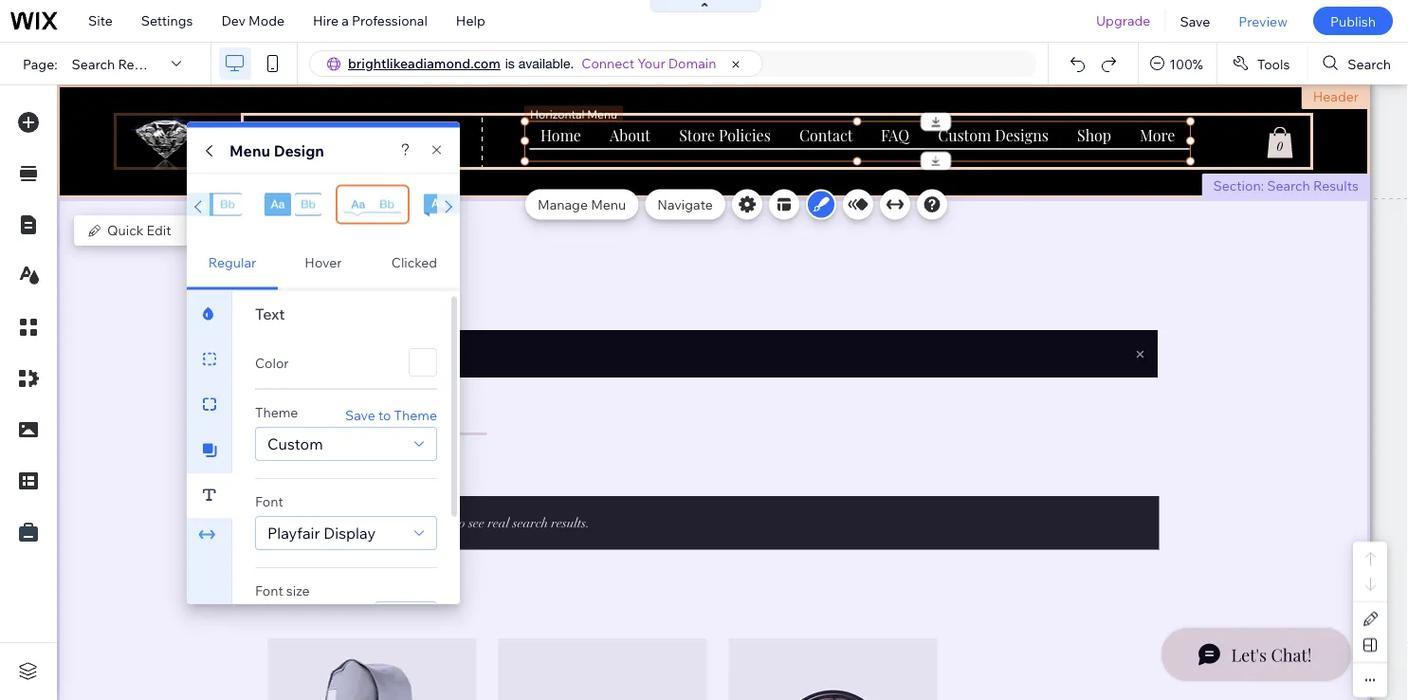 Task type: vqa. For each thing, say whether or not it's contained in the screenshot.
Save to Theme
yes



Task type: locate. For each thing, give the bounding box(es) containing it.
menu right the manage
[[591, 196, 626, 212]]

0 vertical spatial menu
[[230, 141, 270, 160]]

1 horizontal spatial theme
[[394, 406, 437, 423]]

0 horizontal spatial results
[[118, 55, 164, 72]]

font up "playfair"
[[255, 493, 283, 509]]

a
[[342, 12, 349, 29]]

1 horizontal spatial save
[[1180, 13, 1211, 29]]

1 horizontal spatial search
[[1268, 177, 1311, 194]]

theme right to
[[394, 406, 437, 423]]

theme
[[255, 404, 298, 420], [394, 406, 437, 423]]

menu
[[230, 141, 270, 160], [591, 196, 626, 212]]

site
[[88, 12, 113, 29]]

menu up column
[[230, 141, 270, 160]]

0 vertical spatial font
[[255, 493, 283, 509]]

upgrade
[[1097, 12, 1151, 29]]

1 vertical spatial font
[[255, 582, 283, 599]]

save up 100%
[[1180, 13, 1211, 29]]

is
[[505, 55, 515, 71]]

mode
[[249, 12, 285, 29]]

quick
[[107, 222, 144, 239]]

1 vertical spatial save
[[345, 406, 376, 423]]

your
[[638, 55, 666, 72]]

0 vertical spatial save
[[1180, 13, 1211, 29]]

save inside "button"
[[1180, 13, 1211, 29]]

font left 'size'
[[255, 582, 283, 599]]

search for search
[[1348, 55, 1392, 72]]

2 horizontal spatial search
[[1348, 55, 1392, 72]]

clicked
[[392, 254, 437, 271]]

100% button
[[1140, 43, 1217, 84]]

search results
[[72, 55, 164, 72]]

save for save
[[1180, 13, 1211, 29]]

search right 'section:' on the right of the page
[[1268, 177, 1311, 194]]

0 horizontal spatial search
[[72, 55, 115, 72]]

results
[[118, 55, 164, 72], [1314, 177, 1359, 194]]

size
[[286, 582, 310, 599]]

preview button
[[1225, 0, 1302, 42]]

hover
[[305, 254, 342, 271]]

0 horizontal spatial save
[[345, 406, 376, 423]]

1 vertical spatial menu
[[591, 196, 626, 212]]

save left to
[[345, 406, 376, 423]]

tools
[[1258, 55, 1290, 72]]

2
[[291, 171, 297, 185]]

column
[[247, 171, 288, 185]]

results down settings
[[118, 55, 164, 72]]

1 vertical spatial results
[[1314, 177, 1359, 194]]

save
[[1180, 13, 1211, 29], [345, 406, 376, 423]]

manage menu
[[538, 196, 626, 212]]

playfair display
[[268, 523, 376, 542]]

font
[[255, 493, 283, 509], [255, 582, 283, 599]]

search down site
[[72, 55, 115, 72]]

brightlikeadiamond.com
[[348, 55, 501, 72]]

search button
[[1308, 43, 1409, 84]]

connect
[[582, 55, 635, 72]]

2 font from the top
[[255, 582, 283, 599]]

search down publish button
[[1348, 55, 1392, 72]]

design
[[274, 141, 324, 160]]

1 font from the top
[[255, 493, 283, 509]]

quick edit
[[107, 222, 171, 239]]

column 2
[[247, 171, 297, 185]]

publish button
[[1314, 7, 1394, 35]]

results down header
[[1314, 177, 1359, 194]]

search
[[72, 55, 115, 72], [1348, 55, 1392, 72], [1268, 177, 1311, 194]]

search inside button
[[1348, 55, 1392, 72]]

theme up custom
[[255, 404, 298, 420]]

search for search results
[[72, 55, 115, 72]]



Task type: describe. For each thing, give the bounding box(es) containing it.
1 horizontal spatial menu
[[591, 196, 626, 212]]

dev mode
[[221, 12, 285, 29]]

header
[[1314, 88, 1359, 105]]

available.
[[519, 55, 574, 71]]

color
[[255, 354, 289, 370]]

to
[[378, 406, 391, 423]]

section: search results
[[1214, 177, 1359, 194]]

font for font size
[[255, 582, 283, 599]]

custom
[[268, 434, 323, 453]]

edit
[[147, 222, 171, 239]]

preview
[[1239, 13, 1288, 29]]

hire
[[313, 12, 339, 29]]

menu design
[[230, 141, 324, 160]]

navigate
[[658, 196, 713, 212]]

100%
[[1170, 55, 1204, 72]]

0 horizontal spatial menu
[[230, 141, 270, 160]]

dev
[[221, 12, 246, 29]]

is available. connect your domain
[[505, 55, 717, 72]]

regular
[[208, 254, 256, 271]]

publish
[[1331, 13, 1376, 29]]

settings
[[141, 12, 193, 29]]

0 horizontal spatial theme
[[255, 404, 298, 420]]

hire a professional
[[313, 12, 428, 29]]

section:
[[1214, 177, 1265, 194]]

0 vertical spatial results
[[118, 55, 164, 72]]

professional
[[352, 12, 428, 29]]

manage
[[538, 196, 588, 212]]

playfair
[[268, 523, 320, 542]]

display
[[324, 523, 376, 542]]

1 horizontal spatial results
[[1314, 177, 1359, 194]]

domain
[[669, 55, 717, 72]]

font for font
[[255, 493, 283, 509]]

tools button
[[1218, 43, 1308, 84]]

save to theme
[[345, 406, 437, 423]]

save button
[[1166, 0, 1225, 42]]

help
[[456, 12, 485, 29]]

font size
[[255, 582, 310, 599]]

save for save to theme
[[345, 406, 376, 423]]

text
[[255, 304, 285, 323]]



